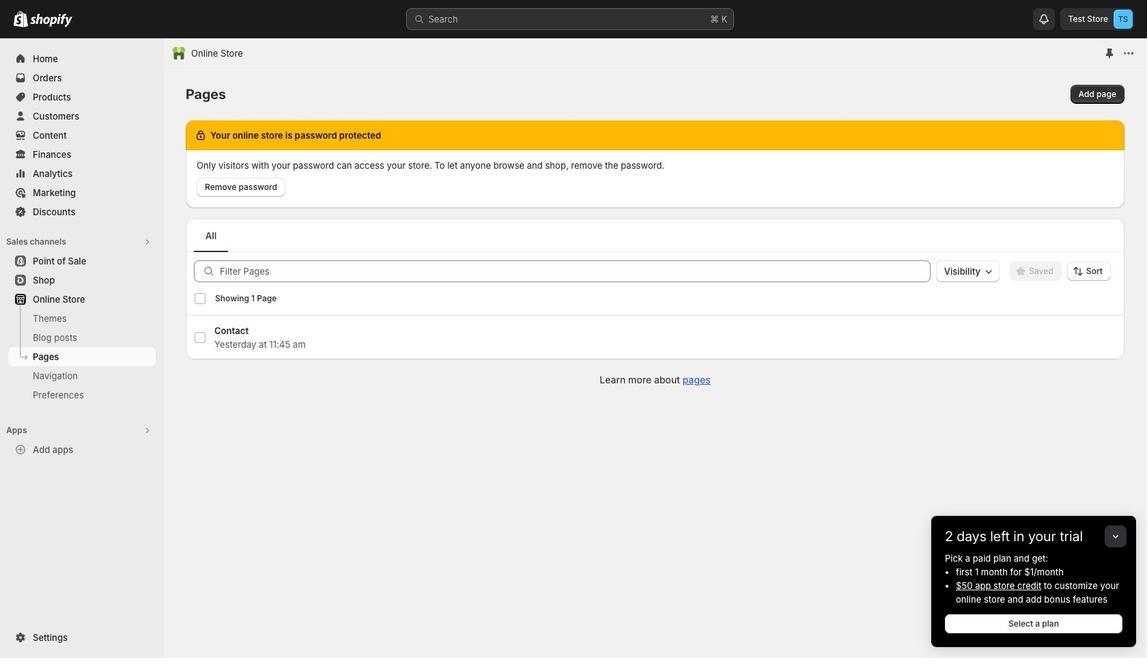 Task type: describe. For each thing, give the bounding box(es) containing it.
shopify image
[[30, 14, 72, 27]]

test store image
[[1115, 10, 1134, 29]]



Task type: vqa. For each thing, say whether or not it's contained in the screenshot.
'Product' in the Product 1 link
no



Task type: locate. For each thing, give the bounding box(es) containing it.
online store image
[[172, 46, 186, 60]]

shopify image
[[14, 11, 28, 27]]



